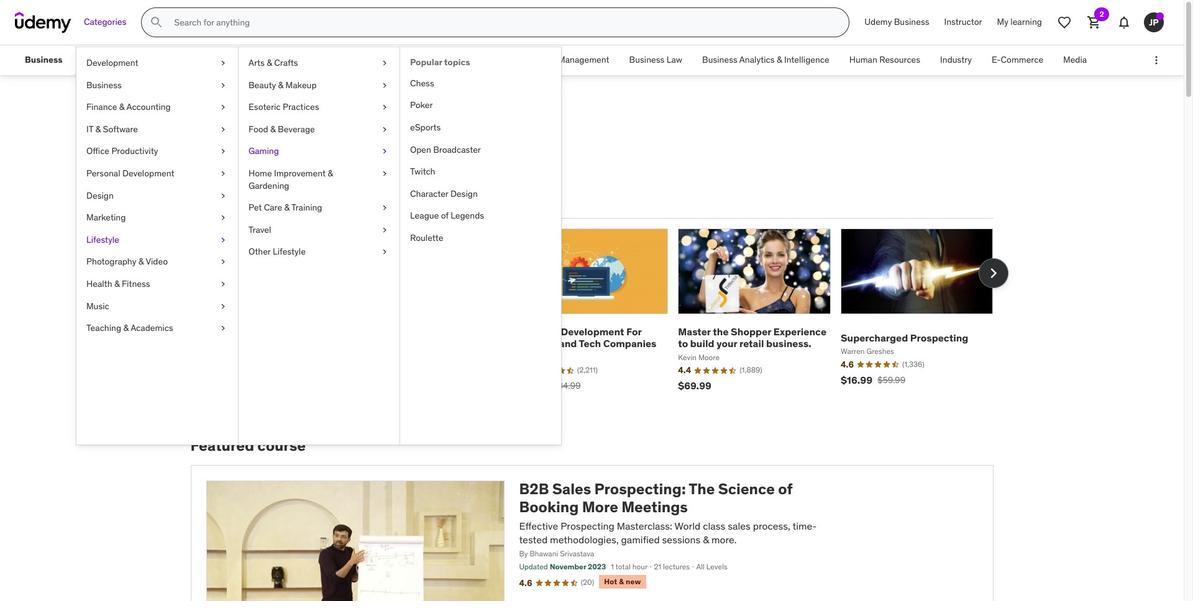 Task type: vqa. For each thing, say whether or not it's contained in the screenshot.
the together
no



Task type: locate. For each thing, give the bounding box(es) containing it.
& right teaching
[[123, 323, 129, 334]]

xsmall image inside gaming link
[[380, 146, 390, 158]]

0 horizontal spatial lifestyle
[[86, 234, 119, 245]]

srivastava
[[560, 550, 594, 559]]

video
[[146, 256, 168, 268]]

prospecting inside the carousel element
[[911, 332, 969, 344]]

business link up accounting
[[76, 74, 238, 96]]

sessions
[[662, 534, 701, 546]]

xsmall image inside photography & video link
[[218, 256, 228, 269]]

lifestyle inside 'link'
[[86, 234, 119, 245]]

sales left food
[[191, 104, 243, 131]]

submit search image
[[149, 15, 164, 30]]

supercharged prospecting link
[[841, 332, 969, 344]]

xsmall image inside "design" 'link'
[[218, 190, 228, 202]]

xsmall image for gaming
[[380, 146, 390, 158]]

e-
[[992, 54, 1001, 65]]

personal development link
[[76, 163, 238, 185]]

office productivity
[[86, 146, 158, 157]]

& inside home improvement & gardening
[[328, 168, 333, 179]]

design down personal
[[86, 190, 114, 201]]

1 horizontal spatial management
[[558, 54, 610, 65]]

project management
[[528, 54, 610, 65]]

prospecting:
[[595, 480, 686, 499]]

most popular
[[193, 196, 256, 208]]

1 horizontal spatial sales
[[553, 480, 591, 499]]

courses
[[247, 104, 328, 131], [191, 159, 249, 178]]

1 horizontal spatial design
[[451, 188, 478, 199]]

productivity
[[112, 146, 158, 157]]

1 horizontal spatial of
[[779, 480, 793, 499]]

other lifestyle
[[249, 246, 306, 258]]

0 horizontal spatial prospecting
[[561, 520, 615, 533]]

management right project
[[558, 54, 610, 65]]

xsmall image inside arts & crafts link
[[380, 57, 390, 69]]

business left and
[[516, 326, 559, 338]]

development for business
[[561, 326, 624, 338]]

business
[[894, 16, 930, 27], [25, 54, 63, 65], [375, 54, 410, 65], [629, 54, 665, 65], [703, 54, 738, 65], [86, 79, 122, 91], [516, 326, 559, 338]]

xsmall image inside marketing link
[[218, 212, 228, 224]]

poker link
[[400, 95, 561, 117]]

xsmall image for lifestyle
[[218, 234, 228, 246]]

of inside gaming element
[[441, 210, 449, 222]]

gardening
[[249, 180, 289, 191]]

xsmall image for personal development
[[218, 168, 228, 180]]

sales right the b2b
[[553, 480, 591, 499]]

esports link
[[400, 117, 561, 139]]

master the shopper experience to build your retail business.
[[678, 326, 827, 350]]

management up the beauty & makeup
[[263, 54, 314, 65]]

operations
[[465, 54, 508, 65]]

fitness
[[122, 278, 150, 290]]

of
[[441, 210, 449, 222], [779, 480, 793, 499]]

hot
[[604, 578, 618, 587]]

of right league
[[441, 210, 449, 222]]

xsmall image for design
[[218, 190, 228, 202]]

entrepreneurship
[[94, 54, 161, 65]]

popular
[[219, 196, 256, 208]]

& down the class
[[703, 534, 709, 546]]

& right "health"
[[114, 278, 120, 290]]

& for hot & new
[[619, 578, 624, 587]]

beauty
[[249, 79, 276, 91]]

more subcategory menu links image
[[1151, 54, 1163, 67]]

xsmall image for home improvement & gardening
[[380, 168, 390, 180]]

open
[[410, 144, 431, 155]]

of inside the b2b sales prospecting: the science of booking more meetings effective prospecting masterclass: world class sales process, time- tested methodologies, gamified sessions & more. by bhawani srivastava
[[779, 480, 793, 499]]

& right finance
[[119, 101, 125, 113]]

communication
[[181, 54, 243, 65]]

the
[[689, 480, 715, 499]]

tech
[[579, 338, 601, 350]]

& right the hot
[[619, 578, 624, 587]]

beauty & makeup
[[249, 79, 317, 91]]

retail
[[740, 338, 764, 350]]

design up legends
[[451, 188, 478, 199]]

xsmall image
[[218, 57, 228, 69], [380, 124, 390, 136], [218, 146, 228, 158], [380, 146, 390, 158], [218, 168, 228, 180], [380, 168, 390, 180], [380, 224, 390, 236], [218, 234, 228, 246], [218, 301, 228, 313]]

shopping cart with 2 items image
[[1087, 15, 1102, 30]]

to
[[252, 159, 267, 178], [678, 338, 688, 350]]

lifestyle right other
[[273, 246, 306, 258]]

business analytics & intelligence
[[703, 54, 830, 65]]

design link
[[76, 185, 238, 207]]

0 vertical spatial courses
[[247, 104, 328, 131]]

supercharged
[[841, 332, 908, 344]]

time-
[[793, 520, 817, 533]]

league of legends link
[[400, 205, 561, 228]]

xsmall image
[[380, 57, 390, 69], [218, 79, 228, 92], [380, 79, 390, 92], [218, 101, 228, 114], [380, 101, 390, 114], [218, 124, 228, 136], [218, 190, 228, 202], [380, 202, 390, 214], [218, 212, 228, 224], [380, 246, 390, 259], [218, 256, 228, 269], [218, 278, 228, 291], [218, 323, 228, 335]]

november
[[550, 563, 586, 572]]

1 vertical spatial sales
[[553, 480, 591, 499]]

4.6
[[519, 578, 533, 589]]

0 horizontal spatial of
[[441, 210, 449, 222]]

1 horizontal spatial prospecting
[[911, 332, 969, 344]]

business link down udemy image
[[15, 45, 72, 75]]

udemy
[[865, 16, 892, 27]]

0 vertical spatial to
[[252, 159, 267, 178]]

open broadcaster
[[410, 144, 481, 155]]

1 management from the left
[[263, 54, 314, 65]]

1 horizontal spatial to
[[678, 338, 688, 350]]

business left law
[[629, 54, 665, 65]]

0 horizontal spatial to
[[252, 159, 267, 178]]

xsmall image inside lifestyle 'link'
[[218, 234, 228, 246]]

0 vertical spatial sales
[[191, 104, 243, 131]]

management
[[263, 54, 314, 65], [558, 54, 610, 65]]

& right beauty
[[278, 79, 284, 91]]

methodologies,
[[550, 534, 619, 546]]

makeup
[[286, 79, 317, 91]]

1 vertical spatial to
[[678, 338, 688, 350]]

xsmall image inside the 'travel' link
[[380, 224, 390, 236]]

lifestyle link
[[76, 229, 238, 251]]

to left build
[[678, 338, 688, 350]]

xsmall image inside 'other lifestyle' link
[[380, 246, 390, 259]]

business law link
[[620, 45, 693, 75]]

xsmall image inside office productivity link
[[218, 146, 228, 158]]

photography
[[86, 256, 136, 268]]

office productivity link
[[76, 141, 238, 163]]

xsmall image inside teaching & academics link
[[218, 323, 228, 335]]

1 vertical spatial prospecting
[[561, 520, 615, 533]]

to inside master the shopper experience to build your retail business.
[[678, 338, 688, 350]]

health
[[86, 278, 112, 290]]

prospecting inside the b2b sales prospecting: the science of booking more meetings effective prospecting masterclass: world class sales process, time- tested methodologies, gamified sessions & more. by bhawani srivastava
[[561, 520, 615, 533]]

xsmall image inside development link
[[218, 57, 228, 69]]

chess link
[[400, 73, 561, 95]]

xsmall image inside 'health & fitness' link
[[218, 278, 228, 291]]

character design link
[[400, 183, 561, 205]]

teaching & academics
[[86, 323, 173, 334]]

0 vertical spatial development
[[86, 57, 138, 68]]

xsmall image inside food & beverage link
[[380, 124, 390, 136]]

food & beverage
[[249, 124, 315, 135]]

gamified
[[621, 534, 660, 546]]

xsmall image for health & fitness
[[218, 278, 228, 291]]

shopper
[[731, 326, 772, 338]]

most
[[193, 196, 217, 208]]

1 vertical spatial courses
[[191, 159, 249, 178]]

& right analytics
[[777, 54, 782, 65]]

21 lectures
[[654, 563, 690, 572]]

& right food
[[270, 124, 276, 135]]

& for health & fitness
[[114, 278, 120, 290]]

xsmall image inside pet care & training "link"
[[380, 202, 390, 214]]

health & fitness link
[[76, 273, 238, 296]]

xsmall image inside the it & software "link"
[[218, 124, 228, 136]]

& right it
[[95, 124, 101, 135]]

Search for anything text field
[[172, 12, 834, 33]]

xsmall image inside home improvement & gardening "link"
[[380, 168, 390, 180]]

0 horizontal spatial design
[[86, 190, 114, 201]]

1 vertical spatial development
[[122, 168, 174, 179]]

2 vertical spatial development
[[561, 326, 624, 338]]

science
[[719, 480, 775, 499]]

0 vertical spatial lifestyle
[[86, 234, 119, 245]]

my learning
[[998, 16, 1043, 27]]

arts & crafts
[[249, 57, 298, 68]]

0 vertical spatial prospecting
[[911, 332, 969, 344]]

xsmall image inside beauty & makeup link
[[380, 79, 390, 92]]

master
[[678, 326, 711, 338]]

xsmall image inside personal development link
[[218, 168, 228, 180]]

it & software
[[86, 124, 138, 135]]

xsmall image for pet care & training
[[380, 202, 390, 214]]

character
[[410, 188, 449, 199]]

you have alerts image
[[1157, 12, 1164, 20]]

arrow pointing to subcategory menu links image
[[72, 45, 84, 75]]

xsmall image inside finance & accounting link
[[218, 101, 228, 114]]

wishlist image
[[1057, 15, 1072, 30]]

food & beverage link
[[239, 119, 400, 141]]

& for beauty & makeup
[[278, 79, 284, 91]]

development inside the business development for startups and tech companies
[[561, 326, 624, 338]]

food
[[249, 124, 268, 135]]

1 horizontal spatial lifestyle
[[273, 246, 306, 258]]

1 horizontal spatial business link
[[76, 74, 238, 96]]

popular topics
[[410, 57, 470, 68]]

0 horizontal spatial management
[[263, 54, 314, 65]]

xsmall image for photography & video
[[218, 256, 228, 269]]

& for photography & video
[[138, 256, 144, 268]]

1 vertical spatial of
[[779, 480, 793, 499]]

business right udemy
[[894, 16, 930, 27]]

0 horizontal spatial sales
[[191, 104, 243, 131]]

& right "you" on the left top
[[328, 168, 333, 179]]

home improvement & gardening link
[[239, 163, 400, 197]]

business link
[[15, 45, 72, 75], [76, 74, 238, 96]]

to down gaming
[[252, 159, 267, 178]]

marketing link
[[76, 207, 238, 229]]

sales
[[191, 104, 243, 131], [553, 480, 591, 499]]

law
[[667, 54, 683, 65]]

esports
[[410, 122, 441, 133]]

& for teaching & academics
[[123, 323, 129, 334]]

of right the science
[[779, 480, 793, 499]]

instructor
[[945, 16, 983, 27]]

practices
[[283, 101, 319, 113]]

course
[[258, 437, 306, 456]]

& left 'video'
[[138, 256, 144, 268]]

xsmall image for finance & accounting
[[218, 101, 228, 114]]

xsmall image for other lifestyle
[[380, 246, 390, 259]]

lifestyle down marketing
[[86, 234, 119, 245]]

categories
[[84, 16, 126, 27]]

effective
[[519, 520, 558, 533]]

& right "arts"
[[267, 57, 272, 68]]

0 vertical spatial of
[[441, 210, 449, 222]]

xsmall image inside music link
[[218, 301, 228, 313]]

xsmall image inside esoteric practices link
[[380, 101, 390, 114]]

b2b sales prospecting: the science of booking more meetings effective prospecting masterclass: world class sales process, time- tested methodologies, gamified sessions & more. by bhawani srivastava
[[519, 480, 817, 559]]

bhawani
[[530, 550, 558, 559]]



Task type: describe. For each thing, give the bounding box(es) containing it.
for
[[627, 326, 642, 338]]

0 horizontal spatial business link
[[15, 45, 72, 75]]

operations link
[[455, 45, 518, 75]]

management link
[[253, 45, 324, 75]]

21
[[654, 563, 662, 572]]

it
[[86, 124, 93, 135]]

business up finance
[[86, 79, 122, 91]]

commerce
[[1001, 54, 1044, 65]]

more
[[582, 498, 618, 517]]

accounting
[[126, 101, 171, 113]]

started
[[326, 159, 378, 178]]

business inside the business development for startups and tech companies
[[516, 326, 559, 338]]

& inside the b2b sales prospecting: the science of booking more meetings effective prospecting masterclass: world class sales process, time- tested methodologies, gamified sessions & more. by bhawani srivastava
[[703, 534, 709, 546]]

topics
[[444, 57, 470, 68]]

xsmall image for esoteric practices
[[380, 101, 390, 114]]

home
[[249, 168, 272, 179]]

1 vertical spatial lifestyle
[[273, 246, 306, 258]]

business development for startups and tech companies link
[[516, 326, 657, 350]]

trending
[[271, 196, 313, 208]]

business inside "link"
[[894, 16, 930, 27]]

intelligence
[[785, 54, 830, 65]]

experience
[[774, 326, 827, 338]]

xsmall image for marketing
[[218, 212, 228, 224]]

it & software link
[[76, 119, 238, 141]]

updated november 2023
[[519, 563, 606, 572]]

care
[[264, 202, 282, 213]]

& for food & beverage
[[270, 124, 276, 135]]

xsmall image for beauty & makeup
[[380, 79, 390, 92]]

2
[[1100, 9, 1104, 19]]

training
[[292, 202, 322, 213]]

business left analytics
[[703, 54, 738, 65]]

music
[[86, 301, 109, 312]]

roulette
[[410, 232, 443, 244]]

open broadcaster link
[[400, 139, 561, 161]]

industry
[[941, 54, 972, 65]]

(20)
[[581, 578, 594, 588]]

my learning link
[[990, 7, 1050, 37]]

beverage
[[278, 124, 315, 135]]

chess
[[410, 78, 434, 89]]

notifications image
[[1117, 15, 1132, 30]]

other
[[249, 246, 271, 258]]

personal development
[[86, 168, 174, 179]]

software
[[103, 124, 138, 135]]

supercharged prospecting
[[841, 332, 969, 344]]

twitch link
[[400, 161, 561, 183]]

by
[[519, 550, 528, 559]]

new
[[626, 578, 641, 587]]

teaching & academics link
[[76, 318, 238, 340]]

more.
[[712, 534, 737, 546]]

& for finance & accounting
[[119, 101, 125, 113]]

finance & accounting link
[[76, 96, 238, 119]]

b2b
[[519, 480, 549, 499]]

business left popular
[[375, 54, 410, 65]]

lectures
[[663, 563, 690, 572]]

carousel element
[[191, 229, 1009, 408]]

tested
[[519, 534, 548, 546]]

meetings
[[622, 498, 688, 517]]

& for it & software
[[95, 124, 101, 135]]

business left arrow pointing to subcategory menu links image
[[25, 54, 63, 65]]

xsmall image for business
[[218, 79, 228, 92]]

featured course
[[191, 437, 306, 456]]

character design
[[410, 188, 478, 199]]

esoteric practices
[[249, 101, 319, 113]]

other lifestyle link
[[239, 241, 400, 264]]

jp link
[[1140, 7, 1169, 37]]

business development for startups and tech companies
[[516, 326, 657, 350]]

sales inside the b2b sales prospecting: the science of booking more meetings effective prospecting masterclass: world class sales process, time- tested methodologies, gamified sessions & more. by bhawani srivastava
[[553, 480, 591, 499]]

you
[[297, 159, 323, 178]]

popular
[[410, 57, 442, 68]]

development for personal
[[122, 168, 174, 179]]

xsmall image for music
[[218, 301, 228, 313]]

2023
[[588, 563, 606, 572]]

next image
[[984, 264, 1004, 283]]

business strategy
[[375, 54, 445, 65]]

legends
[[451, 210, 484, 222]]

photography & video link
[[76, 251, 238, 273]]

gaming
[[249, 146, 279, 157]]

startups
[[516, 338, 557, 350]]

udemy business link
[[857, 7, 937, 37]]

broadcaster
[[433, 144, 481, 155]]

xsmall image for arts & crafts
[[380, 57, 390, 69]]

xsmall image for development
[[218, 57, 228, 69]]

& for arts & crafts
[[267, 57, 272, 68]]

personal
[[86, 168, 120, 179]]

& right "care"
[[284, 202, 290, 213]]

xsmall image for teaching & academics
[[218, 323, 228, 335]]

resources
[[880, 54, 921, 65]]

and
[[559, 338, 577, 350]]

sales
[[728, 520, 751, 533]]

media link
[[1054, 45, 1097, 75]]

udemy image
[[15, 12, 71, 33]]

arts & crafts link
[[239, 52, 400, 74]]

class
[[703, 520, 726, 533]]

beauty & makeup link
[[239, 74, 400, 96]]

design inside gaming element
[[451, 188, 478, 199]]

design inside 'link'
[[86, 190, 114, 201]]

gaming element
[[400, 47, 561, 445]]

music link
[[76, 296, 238, 318]]

xsmall image for it & software
[[218, 124, 228, 136]]

xsmall image for travel
[[380, 224, 390, 236]]

xsmall image for office productivity
[[218, 146, 228, 158]]

2 management from the left
[[558, 54, 610, 65]]

travel link
[[239, 219, 400, 241]]

xsmall image for food & beverage
[[380, 124, 390, 136]]

health & fitness
[[86, 278, 150, 290]]

udemy business
[[865, 16, 930, 27]]

office
[[86, 146, 109, 157]]

courses to get you started
[[191, 159, 378, 178]]

communication link
[[171, 45, 253, 75]]

trending button
[[268, 188, 315, 217]]

world
[[675, 520, 701, 533]]

most popular button
[[191, 188, 258, 217]]



